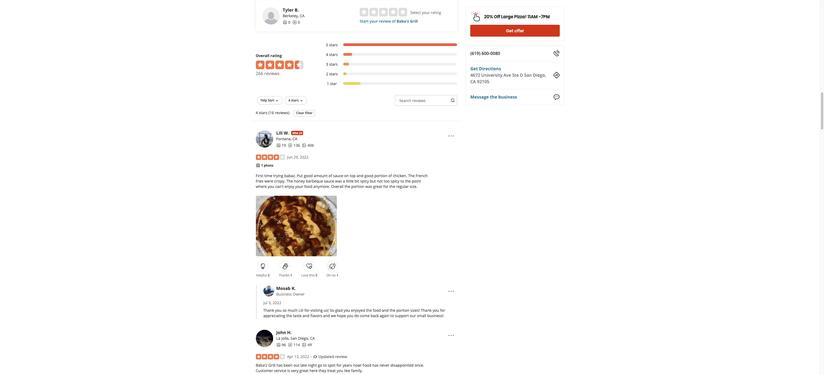 Task type: vqa. For each thing, say whether or not it's contained in the screenshot.
Helpful
yes



Task type: describe. For each thing, give the bounding box(es) containing it.
1 good from the left
[[304, 174, 313, 179]]

helpful
[[256, 274, 267, 278]]

4 star rating image for john h.
[[256, 355, 285, 360]]

where
[[256, 184, 267, 189]]

yelp
[[260, 98, 267, 103]]

first
[[256, 174, 263, 179]]

16 friends v2 image
[[276, 143, 281, 148]]

treat
[[327, 369, 336, 374]]

the down little
[[345, 184, 350, 189]]

4.5 star rating image
[[256, 61, 303, 69]]

and right taste
[[303, 314, 309, 319]]

la
[[276, 336, 280, 342]]

the up regular at the left of the page
[[405, 179, 411, 184]]

ca inside the tyler b. berkeley, ca
[[300, 13, 305, 18]]

oh no 1
[[326, 274, 338, 278]]

0 vertical spatial baba'z
[[397, 19, 409, 24]]

20%
[[484, 14, 493, 20]]

20% off large pizza! 11am -7pm
[[484, 14, 550, 20]]

1 photo link
[[261, 163, 274, 168]]

0 vertical spatial 5
[[326, 42, 328, 47]]

1 horizontal spatial the
[[408, 174, 415, 179]]

2 good from the left
[[365, 174, 373, 179]]

0080
[[490, 50, 500, 56]]

helpful 2
[[256, 274, 270, 278]]

16 camera v2 image
[[256, 163, 260, 168]]

reviews element for john h.
[[288, 343, 300, 348]]

our
[[410, 314, 416, 319]]

sizes!
[[410, 308, 420, 314]]

lili w. link
[[276, 130, 289, 136]]

elite
[[292, 131, 298, 135]]

(619) 600-0080
[[470, 50, 500, 56]]

13,
[[294, 355, 300, 360]]

years
[[343, 363, 352, 369]]

like
[[344, 369, 350, 374]]

on
[[344, 174, 349, 179]]

taste
[[293, 314, 302, 319]]

john
[[276, 330, 286, 336]]

(619)
[[470, 50, 481, 56]]

2 has from the left
[[372, 363, 379, 369]]

stars for "filter reviews by 2 stars rating" element
[[329, 71, 338, 77]]

filter reviews by 1 star rating element
[[321, 81, 457, 87]]

photo of tyler b. image
[[262, 7, 280, 25]]

regular
[[396, 184, 409, 189]]

of down rating element
[[392, 19, 396, 24]]

0 horizontal spatial 2
[[268, 274, 270, 278]]

24 phone v2 image
[[553, 50, 560, 57]]

to inside first time trying babaz. put good amount of sauce on top and good portion of chicken. the french fries were crispy. the honey barbeque sauce was a little bit spicy but not too spicy to the point where you can't enjoy your food anymore. overall the portion was great for the regular size.
[[401, 179, 404, 184]]

92105
[[477, 79, 489, 85]]

out
[[294, 363, 300, 369]]

0 for reviews element containing 0
[[298, 20, 300, 25]]

here
[[310, 369, 318, 374]]

for up business!
[[440, 308, 445, 314]]

owner
[[293, 292, 305, 297]]

w.
[[284, 130, 289, 136]]

4 for 4 stars popup button
[[288, 98, 290, 103]]

appreciating
[[263, 314, 285, 319]]

us!
[[324, 308, 329, 314]]

directions
[[479, 66, 501, 72]]

jul 3, 2022 thank you so much lili for visiting us! so glad you enjoyed the food and the portion sizes! thank you for appreciating the taste and flavors and we hope you do come back again to support our small business!
[[263, 301, 445, 319]]

fontana,
[[276, 136, 292, 142]]

for inside baba'z grill has been out late night go to spot for years now! food has never disappointed once. customer service is very great here they treat you like family.
[[337, 363, 342, 369]]

you up hope
[[344, 308, 350, 314]]

0 vertical spatial review
[[379, 19, 391, 24]]

food inside jul 3, 2022 thank you so much lili for visiting us! so glad you enjoyed the food and the portion sizes! thank you for appreciating the taste and flavors and we hope you do come back again to support our small business!
[[373, 308, 381, 314]]

16 chevron down v2 image for sort
[[275, 99, 279, 103]]

1 right 'no'
[[337, 274, 338, 278]]

great inside baba'z grill has been out late night go to spot for years now! food has never disappointed once. customer service is very great here they treat you like family.
[[299, 369, 309, 374]]

enjoyed
[[351, 308, 365, 314]]

hope
[[337, 314, 346, 319]]

stars left (16
[[259, 110, 268, 115]]

0 vertical spatial 2
[[326, 71, 328, 77]]

amount
[[314, 174, 328, 179]]

been
[[284, 363, 293, 369]]

1 vertical spatial portion
[[351, 184, 364, 189]]

2022 for 29,
[[300, 155, 309, 160]]

tyler b. berkeley, ca
[[283, 7, 305, 18]]

1 has from the left
[[277, 363, 283, 369]]

never
[[380, 363, 390, 369]]

diego, inside get directions 4672 university ave ste d san diego, ca 92105
[[533, 72, 546, 78]]

a
[[343, 179, 345, 184]]

filter reviews by 2 stars rating element
[[321, 71, 457, 77]]

16 update v2 image
[[313, 355, 317, 360]]

136
[[294, 143, 300, 148]]

406
[[308, 143, 314, 148]]

friends element for lili w.
[[276, 143, 286, 148]]

1 right 16 camera v2 image
[[261, 163, 263, 168]]

clear filter button
[[294, 110, 315, 117]]

late
[[300, 363, 307, 369]]

3,
[[269, 301, 272, 306]]

search
[[399, 98, 411, 103]]

but
[[370, 179, 376, 184]]

friends element for john h.
[[276, 343, 286, 348]]

reviews for 266 reviews
[[264, 71, 280, 77]]

19
[[282, 143, 286, 148]]

(16
[[269, 110, 274, 115]]

7pm
[[541, 14, 550, 20]]

you left so
[[275, 308, 282, 314]]

customer
[[256, 369, 273, 374]]

1 vertical spatial sauce
[[324, 179, 334, 184]]

and down us! at the bottom left
[[323, 314, 330, 319]]

come
[[360, 314, 370, 319]]

message the business button
[[470, 94, 517, 100]]

sort
[[268, 98, 274, 103]]

oh
[[326, 274, 331, 278]]

menu image for thank you so much lili for visiting us! so glad you enjoyed the food and the portion sizes! thank you for appreciating the taste and flavors and we hope you do come back again to support our small business!
[[448, 289, 455, 295]]

this
[[309, 274, 315, 278]]

anymore.
[[313, 184, 330, 189]]

4 for 'filter reviews by 4 stars rating' element
[[326, 52, 328, 57]]

much
[[288, 308, 298, 314]]

16 review v2 image for tyler b.
[[293, 20, 297, 24]]

food inside first time trying babaz. put good amount of sauce on top and good portion of chicken. the french fries were crispy. the honey barbeque sauce was a little bit spicy but not too spicy to the point where you can't enjoy your food anymore. overall the portion was great for the regular size.
[[304, 184, 312, 189]]

visiting
[[311, 308, 323, 314]]

0 horizontal spatial 4
[[256, 110, 258, 115]]

flavors
[[310, 314, 322, 319]]

business!
[[427, 314, 444, 319]]

point
[[412, 179, 421, 184]]

of right amount at left top
[[329, 174, 332, 179]]

love this 5
[[301, 274, 317, 278]]

menu image for jun 29, 2022
[[448, 133, 455, 139]]

get for get directions 4672 university ave ste d san diego, ca 92105
[[470, 66, 478, 72]]

photo of john h. image
[[256, 330, 273, 348]]

baba'z grill has been out late night go to spot for years now! food has never disappointed once. customer service is very great here they treat you like family.
[[256, 363, 424, 374]]

family.
[[351, 369, 363, 374]]

for left visiting
[[304, 308, 310, 314]]

stars for 4 stars popup button
[[291, 98, 299, 103]]

first time trying babaz. put good amount of sauce on top and good portion of chicken. the french fries were crispy. the honey barbeque sauce was a little bit spicy but not too spicy to the point where you can't enjoy your food anymore. overall the portion was great for the regular size.
[[256, 174, 428, 189]]

reviews)
[[275, 110, 289, 115]]

off
[[494, 14, 500, 20]]

1 vertical spatial 5
[[316, 274, 317, 278]]

3
[[326, 62, 328, 67]]

rating element
[[360, 8, 407, 16]]

2 stars
[[326, 71, 338, 77]]

stars for filter reviews by 5 stars rating element
[[329, 42, 338, 47]]

we
[[331, 314, 336, 319]]

so
[[330, 308, 334, 314]]

4 star rating image for lili w.
[[256, 155, 285, 160]]

1 vertical spatial review
[[335, 355, 347, 360]]

barbeque
[[306, 179, 323, 184]]

16 review v2 image for lili w.
[[288, 143, 293, 148]]

4 stars button
[[285, 96, 307, 105]]

thanks 1
[[279, 274, 292, 278]]

photos element for john h.
[[302, 343, 312, 348]]

1 horizontal spatial rating
[[431, 10, 441, 15]]

you up business!
[[433, 308, 439, 314]]



Task type: locate. For each thing, give the bounding box(es) containing it.
2 16 photos v2 image from the top
[[302, 343, 307, 348]]

san inside the john h. la jolla, san diego, ca
[[291, 336, 297, 342]]

san up 114
[[291, 336, 297, 342]]

1 horizontal spatial 4 stars
[[326, 52, 338, 57]]

16 friends v2 image
[[283, 20, 287, 24], [276, 343, 281, 348]]

the right message
[[490, 94, 497, 100]]

stars up 3 stars
[[329, 42, 338, 47]]

0 horizontal spatial grill
[[268, 363, 276, 369]]

16 review v2 image
[[293, 20, 297, 24], [288, 143, 293, 148]]

the up support
[[390, 308, 396, 314]]

29,
[[294, 155, 299, 160]]

the
[[408, 174, 415, 179], [287, 179, 293, 184]]

filter
[[305, 111, 313, 116]]

5 up 3
[[326, 42, 328, 47]]

reviews element
[[293, 20, 300, 25], [288, 143, 300, 148], [288, 343, 300, 348]]

2 spicy from the left
[[391, 179, 400, 184]]

to right again
[[390, 314, 394, 319]]

0 horizontal spatial food
[[304, 184, 312, 189]]

ca down 4672
[[470, 79, 476, 85]]

4 inside 4 stars popup button
[[288, 98, 290, 103]]

1 inside filter reviews by 1 star rating element
[[327, 81, 329, 86]]

0 horizontal spatial 0
[[288, 20, 290, 25]]

4 stars for 'filter reviews by 4 stars rating' element
[[326, 52, 338, 57]]

san right d
[[524, 72, 532, 78]]

yelp sort
[[260, 98, 274, 103]]

small
[[417, 314, 426, 319]]

friends element for tyler b.
[[283, 20, 290, 25]]

0 vertical spatial reviews
[[264, 71, 280, 77]]

service
[[274, 369, 286, 374]]

to inside baba'z grill has been out late night go to spot for years now! food has never disappointed once. customer service is very great here they treat you like family.
[[323, 363, 327, 369]]

filter reviews by 4 stars rating element
[[321, 52, 457, 57]]

5 right 'this'
[[316, 274, 317, 278]]

start your review of baba'z grill
[[360, 19, 418, 24]]

1
[[327, 81, 329, 86], [261, 163, 263, 168], [290, 274, 292, 278], [337, 274, 338, 278]]

reviews element down the john h. la jolla, san diego, ca
[[288, 343, 300, 348]]

message
[[470, 94, 489, 100]]

0 horizontal spatial baba'z
[[256, 363, 267, 369]]

4 star rating image
[[256, 155, 285, 160], [256, 355, 285, 360]]

0 horizontal spatial portion
[[351, 184, 364, 189]]

overall rating
[[256, 53, 282, 58]]

friends element containing 19
[[276, 143, 286, 148]]

lili
[[276, 130, 283, 136], [299, 308, 303, 314]]

2 4 star rating image from the top
[[256, 355, 285, 360]]

0 vertical spatial 2022
[[300, 155, 309, 160]]

0 vertical spatial 16 photos v2 image
[[302, 143, 307, 148]]

french
[[416, 174, 428, 179]]

thank down 3,
[[263, 308, 274, 314]]

to up regular at the left of the page
[[401, 179, 404, 184]]

1 0 from the left
[[288, 20, 290, 25]]

diego, inside the john h. la jolla, san diego, ca
[[298, 336, 309, 342]]

1 vertical spatial your
[[370, 19, 378, 24]]

reviews element for lili w.
[[288, 143, 300, 148]]

jun 29, 2022
[[287, 155, 309, 160]]

portion
[[374, 174, 387, 179], [351, 184, 364, 189], [396, 308, 410, 314]]

0 vertical spatial san
[[524, 72, 532, 78]]

clear filter
[[296, 111, 313, 116]]

photo of lili w. image
[[256, 131, 273, 148]]

photos element right 114
[[302, 343, 312, 348]]

filter reviews by 3 stars rating element
[[321, 62, 457, 67]]

little
[[346, 179, 354, 184]]

reviews right search
[[412, 98, 426, 103]]

sauce up a
[[333, 174, 343, 179]]

2 right "helpful"
[[268, 274, 270, 278]]

honey
[[294, 179, 305, 184]]

photos element containing 49
[[302, 343, 312, 348]]

16 review v2 image left the 136
[[288, 143, 293, 148]]

2022 right "13," on the bottom left of page
[[301, 355, 309, 360]]

1 (1 reaction) element from the left
[[290, 274, 292, 278]]

top
[[350, 174, 356, 179]]

0 vertical spatial was
[[335, 179, 342, 184]]

11am
[[528, 14, 538, 20]]

for inside first time trying babaz. put good amount of sauce on top and good portion of chicken. the french fries were crispy. the honey barbeque sauce was a little bit spicy but not too spicy to the point where you can't enjoy your food anymore. overall the portion was great for the regular size.
[[383, 184, 388, 189]]

thanks
[[279, 274, 290, 278]]

None radio
[[399, 8, 407, 16]]

was left a
[[335, 179, 342, 184]]

4 up reviews)
[[288, 98, 290, 103]]

size.
[[410, 184, 417, 189]]

2 (1 reaction) element from the left
[[337, 274, 338, 278]]

2022 for 3,
[[273, 301, 281, 306]]

reviews element for tyler b.
[[293, 20, 300, 25]]

your right start
[[370, 19, 378, 24]]

1 horizontal spatial has
[[372, 363, 379, 369]]

(2 reactions) element
[[268, 274, 270, 278]]

clear
[[296, 111, 304, 116]]

your for start
[[370, 19, 378, 24]]

(1 reaction) element for thanks 1
[[290, 274, 292, 278]]

2 horizontal spatial 4
[[326, 52, 328, 57]]

4 stars inside 4 stars popup button
[[288, 98, 299, 103]]

0 vertical spatial 4
[[326, 52, 328, 57]]

you left like
[[337, 369, 343, 374]]

star
[[330, 81, 337, 86]]

get for get offer
[[506, 28, 513, 34]]

16 friends v2 image left 96
[[276, 343, 281, 348]]

offer
[[515, 28, 524, 34]]

0 horizontal spatial review
[[335, 355, 347, 360]]

friends element down berkeley,
[[283, 20, 290, 25]]

john h. la jolla, san diego, ca
[[276, 330, 315, 342]]

photo of mosab k. image
[[263, 286, 274, 297]]

0 vertical spatial your
[[422, 10, 430, 15]]

5 stars
[[326, 42, 338, 47]]

1 vertical spatial 4
[[288, 98, 290, 103]]

do
[[354, 314, 359, 319]]

ca inside get directions 4672 university ave ste d san diego, ca 92105
[[470, 79, 476, 85]]

food down barbeque
[[304, 184, 312, 189]]

16 friends v2 image for john
[[276, 343, 281, 348]]

your for select
[[422, 10, 430, 15]]

get directions link
[[470, 66, 501, 72]]

1 horizontal spatial san
[[524, 72, 532, 78]]

16 friends v2 image for tyler
[[283, 20, 287, 24]]

was down but
[[365, 184, 372, 189]]

get
[[506, 28, 513, 34], [470, 66, 478, 72]]

1 vertical spatial rating
[[271, 53, 282, 58]]

1 vertical spatial friends element
[[276, 143, 286, 148]]

the down much on the bottom
[[286, 314, 292, 319]]

0 horizontal spatial rating
[[271, 53, 282, 58]]

(1 reaction) element for oh no 1
[[337, 274, 338, 278]]

0 vertical spatial overall
[[256, 53, 270, 58]]

1 vertical spatial reviews
[[412, 98, 426, 103]]

1 horizontal spatial 4
[[288, 98, 290, 103]]

0 vertical spatial great
[[373, 184, 382, 189]]

good up barbeque
[[304, 174, 313, 179]]

spicy right bit
[[360, 179, 369, 184]]

to right go
[[323, 363, 327, 369]]

1 left "star"
[[327, 81, 329, 86]]

2 thank from the left
[[421, 308, 432, 314]]

your inside first time trying babaz. put good amount of sauce on top and good portion of chicken. the french fries were crispy. the honey barbeque sauce was a little bit spicy but not too spicy to the point where you can't enjoy your food anymore. overall the portion was great for the regular size.
[[295, 184, 303, 189]]

they
[[319, 369, 326, 374]]

ca inside the john h. la jolla, san diego, ca
[[310, 336, 315, 342]]

2 photos element from the top
[[302, 343, 312, 348]]

0 vertical spatial 4 stars
[[326, 52, 338, 57]]

0 horizontal spatial overall
[[256, 53, 270, 58]]

0 horizontal spatial great
[[299, 369, 309, 374]]

0 horizontal spatial thank
[[263, 308, 274, 314]]

business
[[276, 292, 292, 297]]

4 up 3
[[326, 52, 328, 57]]

friends element
[[283, 20, 290, 25], [276, 143, 286, 148], [276, 343, 286, 348]]

4 stars (16 reviews)
[[256, 110, 289, 115]]

lili up taste
[[299, 308, 303, 314]]

photos element for lili w.
[[302, 143, 314, 148]]

1 vertical spatial great
[[299, 369, 309, 374]]

friends element containing 96
[[276, 343, 286, 348]]

was
[[335, 179, 342, 184], [365, 184, 372, 189]]

ca down elite
[[293, 136, 297, 142]]

0 vertical spatial friends element
[[283, 20, 290, 25]]

1 photo
[[261, 163, 274, 168]]

1 horizontal spatial 16 chevron down v2 image
[[299, 99, 304, 103]]

0 horizontal spatial lili
[[276, 130, 283, 136]]

1 vertical spatial 4 star rating image
[[256, 355, 285, 360]]

4 stars up clear
[[288, 98, 299, 103]]

and inside first time trying babaz. put good amount of sauce on top and good portion of chicken. the french fries were crispy. the honey barbeque sauce was a little bit spicy but not too spicy to the point where you can't enjoy your food anymore. overall the portion was great for the regular size.
[[357, 174, 364, 179]]

reviews element right 19
[[288, 143, 300, 148]]

16 chevron down v2 image inside yelp sort popup button
[[275, 99, 279, 103]]

baba'z
[[397, 19, 409, 24], [256, 363, 267, 369]]

1 vertical spatial grill
[[268, 363, 276, 369]]

0 vertical spatial food
[[304, 184, 312, 189]]

1 16 chevron down v2 image from the left
[[275, 99, 279, 103]]

san
[[524, 72, 532, 78], [291, 336, 297, 342]]

reviews down '4.5 star rating' image
[[264, 71, 280, 77]]

1 horizontal spatial 5
[[326, 42, 328, 47]]

diego,
[[533, 72, 546, 78], [298, 336, 309, 342]]

2 down 3
[[326, 71, 328, 77]]

2 0 from the left
[[298, 20, 300, 25]]

0 vertical spatial the
[[408, 174, 415, 179]]

1 spicy from the left
[[360, 179, 369, 184]]

1 horizontal spatial overall
[[331, 184, 344, 189]]

get up 4672
[[470, 66, 478, 72]]

0 horizontal spatial 5
[[316, 274, 317, 278]]

0 horizontal spatial the
[[287, 179, 293, 184]]

2022 right 3,
[[273, 301, 281, 306]]

menu image
[[448, 333, 455, 339]]

0 horizontal spatial 16 chevron down v2 image
[[275, 99, 279, 103]]

review up years
[[335, 355, 347, 360]]

0 horizontal spatial san
[[291, 336, 297, 342]]

stars right 3
[[329, 62, 338, 67]]

0 inside reviews element
[[298, 20, 300, 25]]

diego, up 49
[[298, 336, 309, 342]]

start
[[360, 19, 369, 24]]

chicken.
[[393, 174, 407, 179]]

get inside button
[[506, 28, 513, 34]]

lili left 'w.'
[[276, 130, 283, 136]]

(1 reaction) element
[[290, 274, 292, 278], [337, 274, 338, 278]]

1 horizontal spatial thank
[[421, 308, 432, 314]]

mosab
[[276, 286, 291, 292]]

stars down 5 stars
[[329, 52, 338, 57]]

get left offer
[[506, 28, 513, 34]]

stars up clear
[[291, 98, 299, 103]]

16 photos v2 image for lili w.
[[302, 143, 307, 148]]

16 photos v2 image for john h.
[[302, 343, 307, 348]]

for
[[383, 184, 388, 189], [304, 308, 310, 314], [440, 308, 445, 314], [337, 363, 342, 369]]

message the business
[[470, 94, 517, 100]]

1 horizontal spatial 16 friends v2 image
[[283, 20, 287, 24]]

1 vertical spatial 4 stars
[[288, 98, 299, 103]]

grill up customer
[[268, 363, 276, 369]]

yelp sort button
[[257, 96, 283, 105]]

1 star
[[327, 81, 337, 86]]

0 horizontal spatial to
[[323, 363, 327, 369]]

1 horizontal spatial portion
[[374, 174, 387, 179]]

search image
[[451, 98, 455, 103]]

1 vertical spatial to
[[390, 314, 394, 319]]

0 vertical spatial lili
[[276, 130, 283, 136]]

4 stars
[[326, 52, 338, 57], [288, 98, 299, 103]]

the up enjoy
[[287, 179, 293, 184]]

grill inside baba'z grill has been out late night go to spot for years now! food has never disappointed once. customer service is very great here they treat you like family.
[[268, 363, 276, 369]]

elite 23 fontana, ca
[[276, 131, 302, 142]]

apr
[[287, 355, 293, 360]]

san inside get directions 4672 university ave ste d san diego, ca 92105
[[524, 72, 532, 78]]

  text field
[[395, 95, 457, 106]]

select
[[410, 10, 421, 15]]

your down 'honey' at the top left of page
[[295, 184, 303, 189]]

2 vertical spatial friends element
[[276, 343, 286, 348]]

4 inside 'filter reviews by 4 stars rating' element
[[326, 52, 328, 57]]

0 horizontal spatial 4 stars
[[288, 98, 299, 103]]

0
[[288, 20, 290, 25], [298, 20, 300, 25]]

(5 reactions) element
[[316, 274, 317, 278]]

0 vertical spatial get
[[506, 28, 513, 34]]

of up too
[[388, 174, 392, 179]]

sauce
[[333, 174, 343, 179], [324, 179, 334, 184]]

portion inside jul 3, 2022 thank you so much lili for visiting us! so glad you enjoyed the food and the portion sizes! thank you for appreciating the taste and flavors and we hope you do come back again to support our small business!
[[396, 308, 410, 314]]

review
[[379, 19, 391, 24], [335, 355, 347, 360]]

4 stars down 5 stars
[[326, 52, 338, 57]]

0 vertical spatial 16 friends v2 image
[[283, 20, 287, 24]]

(1 reaction) element right 'no'
[[337, 274, 338, 278]]

1 horizontal spatial baba'z
[[397, 19, 409, 24]]

great down late
[[299, 369, 309, 374]]

1 horizontal spatial great
[[373, 184, 382, 189]]

friends element down "la"
[[276, 343, 286, 348]]

2 16 chevron down v2 image from the left
[[299, 99, 304, 103]]

4 stars for 4 stars popup button
[[288, 98, 299, 103]]

friends element down fontana,
[[276, 143, 286, 148]]

has up service
[[277, 363, 283, 369]]

16 photos v2 image left '406'
[[302, 143, 307, 148]]

your right select at the top of page
[[422, 10, 430, 15]]

2 vertical spatial 4
[[256, 110, 258, 115]]

has right 'food'
[[372, 363, 379, 369]]

None radio
[[360, 8, 368, 16], [369, 8, 378, 16], [379, 8, 388, 16], [389, 8, 398, 16], [360, 8, 368, 16], [369, 8, 378, 16], [379, 8, 388, 16], [389, 8, 398, 16]]

apr 13, 2022
[[287, 355, 309, 360]]

0 horizontal spatial your
[[295, 184, 303, 189]]

photos element containing 406
[[302, 143, 314, 148]]

16 review v2 image down berkeley,
[[293, 20, 297, 24]]

0 horizontal spatial 16 friends v2 image
[[276, 343, 281, 348]]

ca inside elite 23 fontana, ca
[[293, 136, 297, 142]]

reviews element containing 0
[[293, 20, 300, 25]]

reviews element containing 136
[[288, 143, 300, 148]]

2 vertical spatial your
[[295, 184, 303, 189]]

the up come
[[366, 308, 372, 314]]

24 message v2 image
[[553, 94, 560, 101]]

photos element
[[302, 143, 314, 148], [302, 343, 312, 348]]

0 horizontal spatial reviews
[[264, 71, 280, 77]]

1 vertical spatial get
[[470, 66, 478, 72]]

1 vertical spatial was
[[365, 184, 372, 189]]

1 vertical spatial baba'z
[[256, 363, 267, 369]]

2 vertical spatial to
[[323, 363, 327, 369]]

stars for 'filter reviews by 4 stars rating' element
[[329, 52, 338, 57]]

portion up not
[[374, 174, 387, 179]]

1 horizontal spatial reviews
[[412, 98, 426, 103]]

thank up small
[[421, 308, 432, 314]]

the down too
[[389, 184, 395, 189]]

food up back
[[373, 308, 381, 314]]

crispy.
[[274, 179, 286, 184]]

baba'z inside baba'z grill has been out late night go to spot for years now! food has never disappointed once. customer service is very great here they treat you like family.
[[256, 363, 267, 369]]

portion down bit
[[351, 184, 364, 189]]

rating right select at the top of page
[[431, 10, 441, 15]]

stars for filter reviews by 3 stars rating element
[[329, 62, 338, 67]]

1 horizontal spatial grill
[[410, 19, 418, 24]]

0 vertical spatial menu image
[[448, 133, 455, 139]]

4 star rating image up customer
[[256, 355, 285, 360]]

d
[[520, 72, 523, 78]]

tyler
[[283, 7, 294, 13]]

1 vertical spatial 2022
[[273, 301, 281, 306]]

ca up 49
[[310, 336, 315, 342]]

0 horizontal spatial has
[[277, 363, 283, 369]]

0 for friends element containing 0
[[288, 20, 290, 25]]

2 menu image from the top
[[448, 289, 455, 295]]

pizza!
[[514, 14, 527, 20]]

get offer button
[[470, 25, 560, 37]]

stars inside popup button
[[291, 98, 299, 103]]

0 horizontal spatial was
[[335, 179, 342, 184]]

0 vertical spatial portion
[[374, 174, 387, 179]]

2 vertical spatial reviews element
[[288, 343, 300, 348]]

you down were
[[268, 184, 274, 189]]

put
[[297, 174, 303, 179]]

3 stars
[[326, 62, 338, 67]]

0 horizontal spatial (1 reaction) element
[[290, 274, 292, 278]]

1 horizontal spatial (1 reaction) element
[[337, 274, 338, 278]]

1 photos element from the top
[[302, 143, 314, 148]]

great inside first time trying babaz. put good amount of sauce on top and good portion of chicken. the french fries were crispy. the honey barbeque sauce was a little bit spicy but not too spicy to the point where you can't enjoy your food anymore. overall the portion was great for the regular size.
[[373, 184, 382, 189]]

updated
[[319, 355, 334, 360]]

(no rating) image
[[360, 8, 407, 16]]

you inside first time trying babaz. put good amount of sauce on top and good portion of chicken. the french fries were crispy. the honey barbeque sauce was a little bit spicy but not too spicy to the point where you can't enjoy your food anymore. overall the portion was great for the regular size.
[[268, 184, 274, 189]]

1 vertical spatial 16 photos v2 image
[[302, 343, 307, 348]]

get inside get directions 4672 university ave ste d san diego, ca 92105
[[470, 66, 478, 72]]

ste
[[512, 72, 519, 78]]

photo
[[264, 163, 274, 168]]

filter reviews by 5 stars rating element
[[321, 42, 457, 48]]

baba'z up customer
[[256, 363, 267, 369]]

24 directions v2 image
[[553, 72, 560, 78]]

again
[[380, 314, 389, 319]]

1 thank from the left
[[263, 308, 274, 314]]

16 photos v2 image
[[302, 143, 307, 148], [302, 343, 307, 348]]

0 vertical spatial photos element
[[302, 143, 314, 148]]

0 inside friends element
[[288, 20, 290, 25]]

1 vertical spatial reviews element
[[288, 143, 300, 148]]

2 horizontal spatial to
[[401, 179, 404, 184]]

to inside jul 3, 2022 thank you so much lili for visiting us! so glad you enjoyed the food and the portion sizes! thank you for appreciating the taste and flavors and we hope you do come back again to support our small business!
[[390, 314, 394, 319]]

jul
[[263, 301, 268, 306]]

16 chevron down v2 image up clear
[[299, 99, 304, 103]]

1 vertical spatial lili
[[299, 308, 303, 314]]

2022 for 13,
[[301, 355, 309, 360]]

1 horizontal spatial diego,
[[533, 72, 546, 78]]

so
[[283, 308, 287, 314]]

16 chevron down v2 image inside 4 stars popup button
[[299, 99, 304, 103]]

1 vertical spatial 2
[[268, 274, 270, 278]]

0 vertical spatial rating
[[431, 10, 441, 15]]

1 right 'thanks'
[[290, 274, 292, 278]]

food
[[363, 363, 371, 369]]

4 stars inside 'filter reviews by 4 stars rating' element
[[326, 52, 338, 57]]

ca right berkeley,
[[300, 13, 305, 18]]

for right spot
[[337, 363, 342, 369]]

the
[[490, 94, 497, 100], [405, 179, 411, 184], [345, 184, 350, 189], [389, 184, 395, 189], [366, 308, 372, 314], [390, 308, 396, 314], [286, 314, 292, 319]]

overall down a
[[331, 184, 344, 189]]

you left do
[[347, 314, 354, 319]]

16 chevron down v2 image right sort
[[275, 99, 279, 103]]

mosab k. business owner
[[276, 286, 305, 297]]

16 friends v2 image down berkeley,
[[283, 20, 287, 24]]

16 chevron down v2 image
[[275, 99, 279, 103], [299, 99, 304, 103]]

reviews element containing 114
[[288, 343, 300, 348]]

1 16 photos v2 image from the top
[[302, 143, 307, 148]]

now!
[[353, 363, 362, 369]]

the inside 'button'
[[490, 94, 497, 100]]

1 horizontal spatial 2
[[326, 71, 328, 77]]

get directions 4672 university ave ste d san diego, ca 92105
[[470, 66, 546, 85]]

16 review v2 image
[[288, 343, 293, 348]]

0 horizontal spatial get
[[470, 66, 478, 72]]

0 vertical spatial 4 star rating image
[[256, 155, 285, 160]]

business
[[498, 94, 517, 100]]

2022 right the 29,
[[300, 155, 309, 160]]

2022 inside jul 3, 2022 thank you so much lili for visiting us! so glad you enjoyed the food and the portion sizes! thank you for appreciating the taste and flavors and we hope you do come back again to support our small business!
[[273, 301, 281, 306]]

0 vertical spatial to
[[401, 179, 404, 184]]

thank
[[263, 308, 274, 314], [421, 308, 432, 314]]

menu image
[[448, 133, 455, 139], [448, 289, 455, 295]]

spicy down chicken.
[[391, 179, 400, 184]]

spicy
[[360, 179, 369, 184], [391, 179, 400, 184]]

1 menu image from the top
[[448, 133, 455, 139]]

elite 23 link
[[291, 131, 303, 135]]

overall inside first time trying babaz. put good amount of sauce on top and good portion of chicken. the french fries were crispy. the honey barbeque sauce was a little bit spicy but not too spicy to the point where you can't enjoy your food anymore. overall the portion was great for the regular size.
[[331, 184, 344, 189]]

16 chevron down v2 image for stars
[[299, 99, 304, 103]]

updated review
[[319, 355, 347, 360]]

0 vertical spatial reviews element
[[293, 20, 300, 25]]

1 horizontal spatial good
[[365, 174, 373, 179]]

reviews for search reviews
[[412, 98, 426, 103]]

good
[[304, 174, 313, 179], [365, 174, 373, 179]]

is
[[287, 369, 290, 374]]

jolla,
[[281, 336, 290, 342]]

2 vertical spatial 2022
[[301, 355, 309, 360]]

you inside baba'z grill has been out late night go to spot for years now! food has never disappointed once. customer service is very great here they treat you like family.
[[337, 369, 343, 374]]

1 vertical spatial photos element
[[302, 343, 312, 348]]

reviews
[[264, 71, 280, 77], [412, 98, 426, 103]]

friends element containing 0
[[283, 20, 290, 25]]

large
[[501, 14, 513, 20]]

baba'z down (no rating) image
[[397, 19, 409, 24]]

4 star rating image up the photo
[[256, 155, 285, 160]]

1 horizontal spatial spicy
[[391, 179, 400, 184]]

1 4 star rating image from the top
[[256, 155, 285, 160]]

john h. link
[[276, 330, 292, 336]]

grill down select at the top of page
[[410, 19, 418, 24]]

0 vertical spatial sauce
[[333, 174, 343, 179]]

(1 reaction) element right 'thanks'
[[290, 274, 292, 278]]

lili inside jul 3, 2022 thank you so much lili for visiting us! so glad you enjoyed the food and the portion sizes! thank you for appreciating the taste and flavors and we hope you do come back again to support our small business!
[[299, 308, 303, 314]]

enjoy
[[285, 184, 294, 189]]

great down not
[[373, 184, 382, 189]]

and up again
[[382, 308, 389, 314]]

not
[[377, 179, 383, 184]]

review down (no rating) image
[[379, 19, 391, 24]]

1 vertical spatial food
[[373, 308, 381, 314]]



